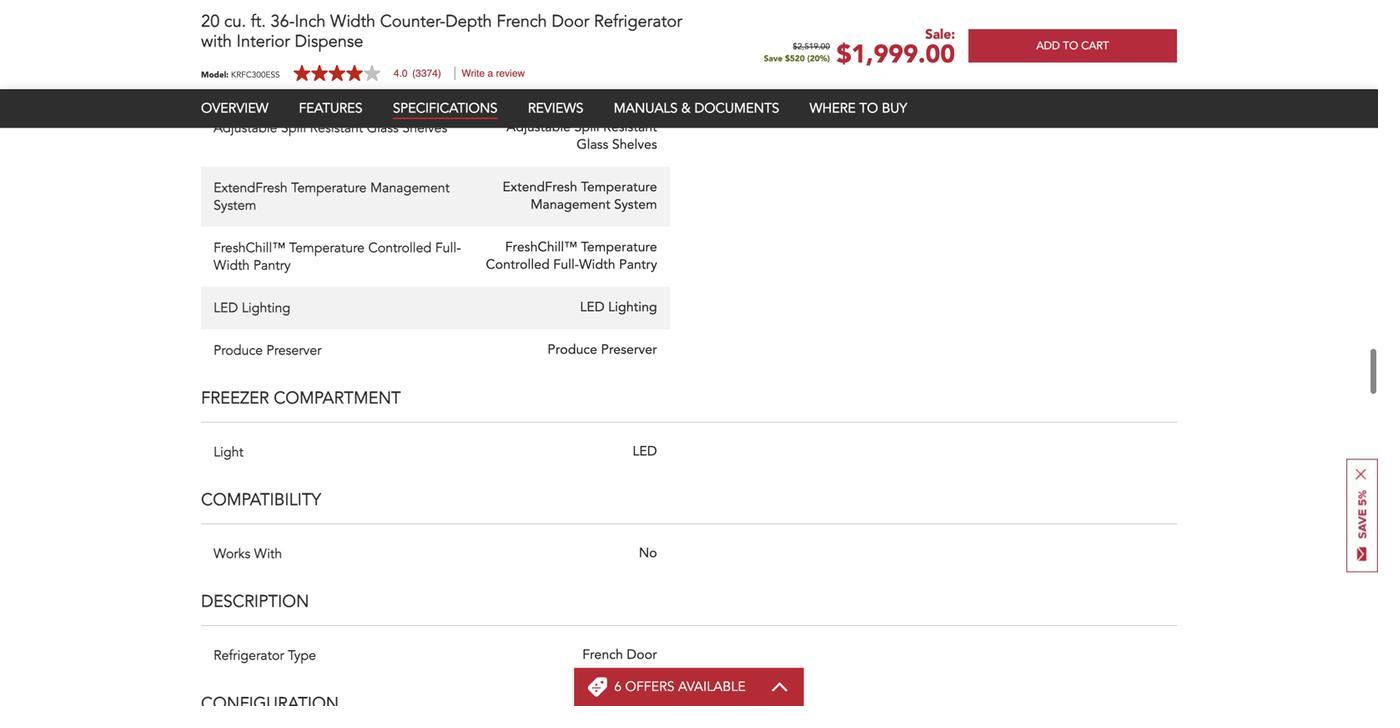 Task type: describe. For each thing, give the bounding box(es) containing it.
sale:
[[925, 25, 955, 44]]

offers
[[625, 678, 675, 697]]

model:
[[201, 69, 229, 80]]

ft.
[[251, 10, 266, 33]]

1 horizontal spatial management
[[531, 199, 610, 212]]

to
[[859, 99, 878, 118]]

specifications
[[393, 99, 498, 118]]

freshchill™ for freshchill™ temperature controlled full- width pantry
[[214, 239, 285, 257]]

pantry for freshchill™ temperature controlled full- width pantry
[[253, 257, 291, 275]]

add to cart button
[[969, 29, 1177, 63]]

$2,519.00
[[793, 43, 830, 51]]

door inside 20 cu. ft. 36-inch width counter-depth french door refrigerator with interior dispense
[[552, 10, 589, 33]]

no
[[639, 548, 657, 561]]

6
[[614, 678, 622, 697]]

1 horizontal spatial adjustable spill resistant glass shelves
[[506, 121, 657, 152]]

krfc300ess
[[231, 69, 280, 80]]

manuals & documents
[[614, 99, 779, 118]]

1 horizontal spatial extendfresh temperature management system
[[503, 182, 657, 212]]

0 horizontal spatial led
[[214, 299, 238, 318]]

$520
[[785, 53, 805, 64]]

1 horizontal spatial preserver
[[601, 344, 657, 358]]

0 horizontal spatial produce preserver
[[214, 342, 322, 360]]

0 horizontal spatial preserver
[[266, 342, 322, 360]]

0 horizontal spatial led lighting
[[214, 299, 290, 318]]

temperature inside freshchill™ temperature controlled full- width pantry
[[289, 239, 365, 257]]

0 horizontal spatial resistant
[[310, 119, 363, 137]]

2 horizontal spatial led
[[633, 446, 657, 459]]

where to buy
[[810, 99, 907, 118]]

works with
[[214, 545, 282, 564]]

adjustable inside the adjustable spill resistant glass shelves
[[506, 121, 571, 135]]

manuals & documents link
[[614, 99, 779, 118]]

temperature inside freshchill™ temperature controlled full-width pantry
[[581, 242, 657, 255]]

1 horizontal spatial led
[[580, 302, 605, 315]]

promo tag image
[[587, 677, 607, 697]]

manuals
[[614, 99, 678, 118]]

freshchill™ temperature controlled full- width pantry
[[214, 239, 461, 275]]

0 horizontal spatial extendfresh temperature management system
[[214, 179, 450, 215]]

0 horizontal spatial lighting
[[242, 299, 290, 318]]

dispense
[[295, 30, 363, 53]]

width inside 20 cu. ft. 36-inch width counter-depth french door refrigerator with interior dispense
[[330, 10, 376, 33]]

type
[[288, 647, 316, 666]]

0 horizontal spatial shelves
[[402, 119, 447, 137]]

kad
[[309, 63, 344, 86]]

features link
[[299, 99, 363, 118]]

resistant inside the adjustable spill resistant glass shelves
[[603, 121, 657, 135]]

save
[[764, 53, 783, 64]]

counter-
[[380, 10, 445, 33]]

where to buy link
[[810, 99, 907, 118]]

0 horizontal spatial refrigerator
[[214, 647, 284, 666]]

features
[[299, 99, 363, 118]]

6 offers available
[[614, 678, 746, 697]]

write
[[462, 68, 485, 79]]

(20%)
[[807, 53, 830, 64]]

0 horizontal spatial system
[[214, 197, 256, 215]]

1 horizontal spatial led lighting
[[580, 302, 657, 315]]

refinement
[[201, 63, 305, 86]]

width for freshchill™ temperature controlled full-width pantry
[[579, 259, 615, 272]]

review
[[496, 68, 525, 79]]

close image
[[1356, 469, 1366, 480]]

add
[[1037, 38, 1060, 53]]

cu.
[[224, 10, 246, 33]]

0 horizontal spatial adjustable spill resistant glass shelves
[[214, 119, 447, 137]]

buy
[[882, 99, 907, 118]]

freshchill™ for freshchill™ temperature controlled full-width pantry
[[505, 242, 577, 255]]

1 horizontal spatial french
[[582, 650, 623, 663]]

controlled for freshchill™ temperature controlled full- width pantry
[[368, 239, 432, 257]]

with
[[254, 545, 282, 564]]



Task type: vqa. For each thing, say whether or not it's contained in the screenshot.
"Freshchill™"
yes



Task type: locate. For each thing, give the bounding box(es) containing it.
write a review button
[[462, 68, 525, 79]]

0 horizontal spatial adjustable
[[214, 119, 277, 137]]

0 horizontal spatial freshchill™
[[214, 239, 285, 257]]

extendfresh
[[214, 179, 287, 197], [503, 182, 577, 195]]

1 vertical spatial controlled
[[486, 259, 550, 272]]

write a review
[[462, 68, 525, 79]]

works
[[214, 545, 250, 564]]

full- for freshchill™ temperature controlled full- width pantry
[[435, 239, 461, 257]]

20
[[201, 10, 220, 33]]

2 horizontal spatial width
[[579, 259, 615, 272]]

add to cart
[[1037, 38, 1109, 53]]

interior
[[237, 30, 290, 53]]

controlled for freshchill™ temperature controlled full-width pantry
[[486, 259, 550, 272]]

0 vertical spatial full-
[[435, 239, 461, 257]]

model: krfc300ess
[[201, 69, 280, 80]]

1 horizontal spatial produce
[[548, 344, 597, 358]]

1 horizontal spatial adjustable
[[506, 121, 571, 135]]

width
[[330, 10, 376, 33], [214, 257, 250, 275], [579, 259, 615, 272]]

0 vertical spatial controlled
[[368, 239, 432, 257]]

adjustable spill resistant glass shelves down features
[[214, 119, 447, 137]]

1 horizontal spatial spill
[[574, 121, 600, 135]]

overview link
[[201, 99, 268, 118]]

glass down reviews
[[577, 139, 608, 152]]

french door
[[582, 650, 657, 663]]

extendfresh down the overview
[[214, 179, 287, 197]]

glass down 4.0
[[367, 119, 399, 137]]

extendfresh up freshchill™ temperature controlled full-width pantry
[[503, 182, 577, 195]]

pantry
[[253, 257, 291, 275], [619, 259, 657, 272]]

refinement kad
[[201, 63, 344, 86]]

1 horizontal spatial door
[[627, 650, 657, 663]]

freezer compartment
[[201, 387, 401, 410]]

lighting
[[242, 299, 290, 318], [608, 302, 657, 315]]

french inside 20 cu. ft. 36-inch width counter-depth french door refrigerator with interior dispense
[[497, 10, 547, 33]]

glass
[[367, 119, 399, 137], [577, 139, 608, 152]]

freshchill™ inside freshchill™ temperature controlled full- width pantry
[[214, 239, 285, 257]]

system
[[214, 197, 256, 215], [614, 199, 657, 212]]

0 horizontal spatial french
[[497, 10, 547, 33]]

refrigerator
[[594, 10, 682, 33], [214, 647, 284, 666]]

0 horizontal spatial glass
[[367, 119, 399, 137]]

where
[[810, 99, 856, 118]]

0 horizontal spatial pantry
[[253, 257, 291, 275]]

0 horizontal spatial spill
[[281, 119, 306, 137]]

spill down reviews
[[574, 121, 600, 135]]

refrigerator inside 20 cu. ft. 36-inch width counter-depth french door refrigerator with interior dispense
[[594, 10, 682, 33]]

0 vertical spatial door
[[552, 10, 589, 33]]

preserver
[[266, 342, 322, 360], [601, 344, 657, 358]]

1 horizontal spatial lighting
[[608, 302, 657, 315]]

controlled inside freshchill™ temperature controlled full- width pantry
[[368, 239, 432, 257]]

0 horizontal spatial management
[[370, 179, 450, 197]]

compatibility
[[201, 489, 321, 512]]

produce preserver
[[214, 342, 322, 360], [548, 344, 657, 358]]

light
[[214, 444, 243, 462]]

reviews
[[528, 99, 583, 118]]

4.0
[[394, 68, 408, 79]]

controlled
[[368, 239, 432, 257], [486, 259, 550, 272]]

full- inside freshchill™ temperature controlled full-width pantry
[[553, 259, 579, 272]]

full- for freshchill™ temperature controlled full-width pantry
[[553, 259, 579, 272]]

compartment
[[274, 387, 401, 410]]

french
[[497, 10, 547, 33], [582, 650, 623, 663]]

shelves down manuals
[[612, 139, 657, 152]]

refrigerator type
[[214, 647, 316, 666]]

1 vertical spatial french
[[582, 650, 623, 663]]

pantry for freshchill™ temperature controlled full-width pantry
[[619, 259, 657, 272]]

door
[[552, 10, 589, 33], [627, 650, 657, 663]]

sale: $1,999.00
[[837, 25, 955, 72]]

french up "promo tag" icon on the bottom of page
[[582, 650, 623, 663]]

1 vertical spatial door
[[627, 650, 657, 663]]

0 vertical spatial refrigerator
[[594, 10, 682, 33]]

overview
[[201, 99, 268, 118]]

1 vertical spatial refrigerator
[[214, 647, 284, 666]]

1 horizontal spatial shelves
[[612, 139, 657, 152]]

1 horizontal spatial system
[[614, 199, 657, 212]]

0 horizontal spatial full-
[[435, 239, 461, 257]]

led lighting
[[214, 299, 290, 318], [580, 302, 657, 315]]

led
[[214, 299, 238, 318], [580, 302, 605, 315], [633, 446, 657, 459]]

controlled inside freshchill™ temperature controlled full-width pantry
[[486, 259, 550, 272]]

0 horizontal spatial controlled
[[368, 239, 432, 257]]

specifications link
[[393, 99, 498, 119]]

1 horizontal spatial full-
[[553, 259, 579, 272]]

chevron icon image
[[771, 682, 789, 692]]

french right depth
[[497, 10, 547, 33]]

0 horizontal spatial produce
[[214, 342, 263, 360]]

pantry inside freshchill™ temperature controlled full-width pantry
[[619, 259, 657, 272]]

0 vertical spatial management
[[370, 179, 450, 197]]

1 horizontal spatial controlled
[[486, 259, 550, 272]]

adjustable down the overview
[[214, 119, 277, 137]]

spill
[[281, 119, 306, 137], [574, 121, 600, 135]]

width inside freshchill™ temperature controlled full- width pantry
[[214, 257, 250, 275]]

freshchill™
[[214, 239, 285, 257], [505, 242, 577, 255]]

1 vertical spatial shelves
[[612, 139, 657, 152]]

spill down features
[[281, 119, 306, 137]]

heading
[[614, 678, 746, 697]]

width inside freshchill™ temperature controlled full-width pantry
[[579, 259, 615, 272]]

$2,519.00 save $520 (20%)
[[764, 43, 830, 64]]

glass inside the adjustable spill resistant glass shelves
[[577, 139, 608, 152]]

description
[[201, 591, 309, 614]]

4.0 (3374)
[[394, 68, 441, 79]]

freshchill™ temperature controlled full-width pantry
[[486, 242, 657, 272]]

resistant down features
[[310, 119, 363, 137]]

&
[[681, 99, 691, 118]]

shelves down specifications
[[402, 119, 447, 137]]

1 vertical spatial glass
[[577, 139, 608, 152]]

0 vertical spatial glass
[[367, 119, 399, 137]]

freshchill™ inside freshchill™ temperature controlled full-width pantry
[[505, 242, 577, 255]]

1 horizontal spatial resistant
[[603, 121, 657, 135]]

adjustable spill resistant glass shelves
[[214, 119, 447, 137], [506, 121, 657, 152]]

$1,999.00
[[837, 38, 955, 72]]

0 vertical spatial french
[[497, 10, 547, 33]]

adjustable spill resistant glass shelves down reviews
[[506, 121, 657, 152]]

20 cu. ft. 36-inch width counter-depth french door refrigerator with interior dispense
[[201, 10, 682, 53]]

depth
[[445, 10, 492, 33]]

adjustable
[[214, 119, 277, 137], [506, 121, 571, 135]]

0 horizontal spatial width
[[214, 257, 250, 275]]

full-
[[435, 239, 461, 257], [553, 259, 579, 272]]

heading containing 6
[[614, 678, 746, 697]]

produce
[[214, 342, 263, 360], [548, 344, 597, 358]]

36-
[[271, 10, 295, 33]]

extendfresh temperature management system up freshchill™ temperature controlled full-width pantry
[[503, 182, 657, 212]]

1 horizontal spatial pantry
[[619, 259, 657, 272]]

full- inside freshchill™ temperature controlled full- width pantry
[[435, 239, 461, 257]]

resistant
[[310, 119, 363, 137], [603, 121, 657, 135]]

1 horizontal spatial produce preserver
[[548, 344, 657, 358]]

management
[[370, 179, 450, 197], [531, 199, 610, 212]]

available
[[678, 678, 746, 697]]

0 horizontal spatial extendfresh
[[214, 179, 287, 197]]

temperature
[[291, 179, 367, 197], [581, 182, 657, 195], [289, 239, 365, 257], [581, 242, 657, 255]]

documents
[[694, 99, 779, 118]]

with
[[201, 30, 232, 53]]

1 horizontal spatial extendfresh
[[503, 182, 577, 195]]

1 horizontal spatial freshchill™
[[505, 242, 577, 255]]

0 vertical spatial shelves
[[402, 119, 447, 137]]

width for freshchill™ temperature controlled full- width pantry
[[214, 257, 250, 275]]

1 vertical spatial management
[[531, 199, 610, 212]]

1 horizontal spatial glass
[[577, 139, 608, 152]]

0 horizontal spatial door
[[552, 10, 589, 33]]

inch
[[295, 10, 326, 33]]

cart
[[1081, 38, 1109, 53]]

freezer
[[201, 387, 269, 410]]

1 horizontal spatial refrigerator
[[594, 10, 682, 33]]

reviews link
[[528, 99, 583, 118]]

shelves
[[402, 119, 447, 137], [612, 139, 657, 152]]

extendfresh temperature management system
[[214, 179, 450, 215], [503, 182, 657, 212]]

to
[[1063, 38, 1078, 53]]

shelves inside the adjustable spill resistant glass shelves
[[612, 139, 657, 152]]

1 vertical spatial full-
[[553, 259, 579, 272]]

extendfresh temperature management system up freshchill™ temperature controlled full- width pantry
[[214, 179, 450, 215]]

a
[[488, 68, 493, 79]]

resistant down manuals
[[603, 121, 657, 135]]

1 horizontal spatial width
[[330, 10, 376, 33]]

adjustable down reviews link
[[506, 121, 571, 135]]

pantry inside freshchill™ temperature controlled full- width pantry
[[253, 257, 291, 275]]

(3374)
[[412, 68, 441, 79]]



